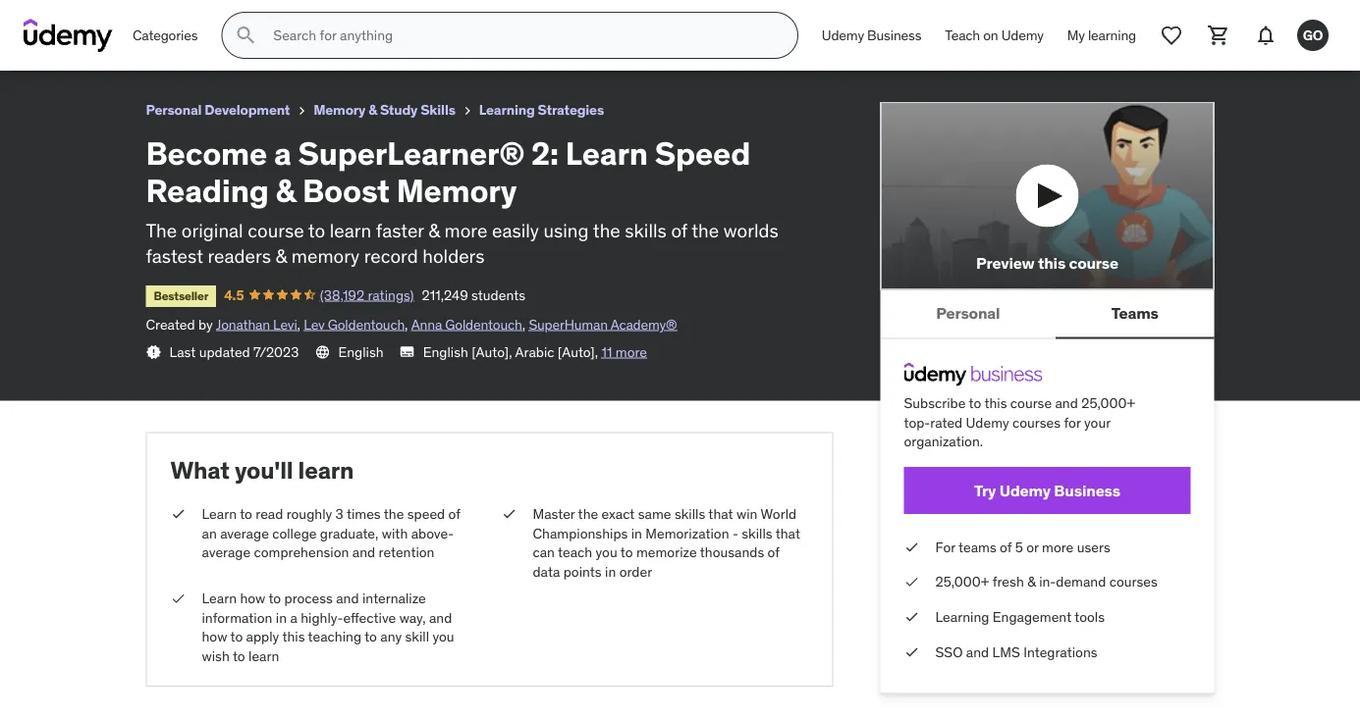 Task type: describe. For each thing, give the bounding box(es) containing it.
skills
[[421, 101, 455, 119]]

teams
[[959, 539, 997, 556]]

subscribe
[[904, 395, 966, 412]]

in-
[[1039, 574, 1056, 591]]

world
[[761, 505, 797, 523]]

engagement
[[993, 609, 1072, 626]]

integrations
[[1024, 644, 1098, 661]]

udemy business
[[822, 26, 922, 44]]

more for for
[[1042, 539, 1074, 556]]

learning engagement tools
[[935, 609, 1105, 626]]

1 vertical spatial 211,249 students
[[422, 286, 525, 304]]

english for english
[[338, 343, 384, 361]]

25,000+ fresh & in-demand courses
[[935, 574, 1158, 591]]

a inside learn how to process and internalize information in a highly-effective way, and how to apply this teaching to any skill you wish to learn
[[290, 610, 297, 627]]

course language image
[[315, 345, 330, 360]]

on
[[983, 26, 998, 44]]

1 vertical spatial (38,192
[[320, 286, 364, 304]]

more inside become a superlearner® 2: learn speed reading & boost memory the original course to learn faster & more easily using the skills of the worlds fastest readers & memory record holders
[[444, 219, 487, 242]]

superlearner® for become a superlearner® 2: learn speed reading & boost memory
[[93, 8, 207, 28]]

times
[[347, 505, 381, 523]]

to down information
[[230, 629, 243, 646]]

personal button
[[880, 290, 1056, 337]]

1 horizontal spatial courses
[[1110, 574, 1158, 591]]

this inside learn how to process and internalize information in a highly-effective way, and how to apply this teaching to any skill you wish to learn
[[282, 629, 305, 646]]

xsmall image for learn to read roughly 3 times the speed of an average college graduate, with above- average comprehension and retention
[[170, 505, 186, 524]]

worlds
[[724, 219, 779, 242]]

skills inside become a superlearner® 2: learn speed reading & boost memory the original course to learn faster & more easily using the skills of the worlds fastest readers & memory record holders
[[625, 219, 667, 242]]

last
[[169, 343, 196, 361]]

for
[[935, 539, 956, 556]]

strategies
[[538, 101, 604, 119]]

same
[[638, 505, 671, 523]]

closed captions image
[[399, 344, 415, 360]]

to inside subscribe to this course and 25,000+ top‑rated udemy courses for your organization.
[[969, 395, 981, 412]]

1 vertical spatial business
[[1054, 481, 1121, 501]]

shopping cart with 0 items image
[[1207, 24, 1231, 47]]

5
[[1015, 539, 1023, 556]]

exact
[[602, 505, 635, 523]]

teach on udemy
[[945, 26, 1044, 44]]

& right readers
[[276, 245, 287, 268]]

1 vertical spatial in
[[605, 563, 616, 581]]

0 vertical spatial that
[[708, 505, 733, 523]]

25,000+ inside subscribe to this course and 25,000+ top‑rated udemy courses for your organization.
[[1082, 395, 1135, 412]]

become for become a superlearner® 2: learn speed reading & boost memory the original course to learn faster & more easily using the skills of the worlds fastest readers & memory record holders
[[146, 133, 267, 173]]

fresh
[[993, 574, 1024, 591]]

0 horizontal spatial 25,000+
[[935, 574, 989, 591]]

0 horizontal spatial bestseller
[[24, 37, 78, 52]]

3
[[335, 505, 344, 523]]

my learning
[[1067, 26, 1136, 44]]

read
[[256, 505, 283, 523]]

the inside "master the exact same skills that win world championships in memorization - skills that can teach you to memorize thousands of data points in order"
[[578, 505, 598, 523]]

and inside learn to read roughly 3 times the speed of an average college graduate, with above- average comprehension and retention
[[352, 544, 375, 562]]

learning for learning strategies
[[479, 101, 535, 119]]

personal for personal development
[[146, 101, 202, 119]]

learning strategies
[[479, 101, 604, 119]]

udemy inside subscribe to this course and 25,000+ top‑rated udemy courses for your organization.
[[966, 414, 1009, 431]]

0 horizontal spatial how
[[202, 629, 227, 646]]

learn inside become a superlearner® 2: learn speed reading & boost memory the original course to learn faster & more easily using the skills of the worlds fastest readers & memory record holders
[[566, 133, 648, 173]]

sso and lms integrations
[[935, 644, 1098, 661]]

with
[[382, 525, 408, 542]]

lev
[[304, 316, 325, 334]]

my learning link
[[1056, 12, 1148, 59]]

1 vertical spatial 211,249
[[422, 286, 468, 304]]

& up holders
[[428, 219, 440, 242]]

apply
[[246, 629, 279, 646]]

11 more button
[[602, 343, 647, 362]]

you inside "master the exact same skills that win world championships in memorization - skills that can teach you to memorize thousands of data points in order"
[[596, 544, 617, 562]]

jonathan
[[216, 316, 270, 334]]

faster
[[376, 219, 424, 242]]

jonathan levi link
[[216, 316, 297, 334]]

effective
[[343, 610, 396, 627]]

0 vertical spatial average
[[220, 525, 269, 542]]

of inside become a superlearner® 2: learn speed reading & boost memory the original course to learn faster & more easily using the skills of the worlds fastest readers & memory record holders
[[671, 219, 687, 242]]

or
[[1026, 539, 1039, 556]]

learn how to process and internalize information in a highly-effective way, and how to apply this teaching to any skill you wish to learn
[[202, 590, 454, 666]]

comprehension
[[254, 544, 349, 562]]

lms
[[993, 644, 1020, 661]]

xsmall image for sso and lms integrations
[[904, 643, 920, 662]]

personal for personal
[[936, 303, 1000, 323]]

try udemy business
[[974, 481, 1121, 501]]

this inside subscribe to this course and 25,000+ top‑rated udemy courses for your organization.
[[984, 395, 1007, 412]]

teaching
[[308, 629, 361, 646]]

top‑rated
[[904, 414, 963, 431]]

categories button
[[121, 12, 210, 59]]

to inside become a superlearner® 2: learn speed reading & boost memory the original course to learn faster & more easily using the skills of the worlds fastest readers & memory record holders
[[308, 219, 325, 242]]

& left in-
[[1027, 574, 1036, 591]]

subscribe to this course and 25,000+ top‑rated udemy courses for your organization.
[[904, 395, 1135, 451]]

1 horizontal spatial ratings)
[[368, 286, 414, 304]]

become a superlearner® 2: learn speed reading & boost memory the original course to learn faster & more easily using the skills of the worlds fastest readers & memory record holders
[[146, 133, 779, 268]]

udemy image
[[24, 19, 113, 52]]

win
[[737, 505, 758, 523]]

graduate,
[[320, 525, 378, 542]]

points
[[563, 563, 602, 581]]

11
[[602, 343, 612, 361]]

levi
[[273, 316, 297, 334]]

process
[[284, 590, 333, 608]]

highly-
[[301, 610, 343, 627]]

, up [auto], arabic
[[522, 316, 525, 334]]

anna
[[411, 316, 442, 334]]

xsmall image for for teams of 5 or more users
[[904, 538, 920, 557]]

study
[[380, 101, 418, 119]]

users
[[1077, 539, 1111, 556]]

wish
[[202, 648, 230, 666]]

1 vertical spatial skills
[[675, 505, 705, 523]]

memory for become a superlearner® 2: learn speed reading & boost memory
[[452, 8, 513, 28]]

last updated 7/2023
[[169, 343, 299, 361]]

tools
[[1075, 609, 1105, 626]]

the left worlds
[[692, 219, 719, 242]]

and right sso
[[966, 644, 989, 661]]

your
[[1084, 414, 1111, 431]]

order
[[619, 563, 652, 581]]

try udemy business link
[[904, 468, 1191, 515]]

teach
[[558, 544, 592, 562]]

updated
[[199, 343, 250, 361]]

2 vertical spatial skills
[[742, 525, 773, 542]]

teams button
[[1056, 290, 1214, 337]]

thousands
[[700, 544, 764, 562]]

memorize
[[636, 544, 697, 562]]

1 vertical spatial that
[[776, 525, 800, 542]]

superhuman academy® link
[[529, 316, 677, 334]]

0 vertical spatial 211,249
[[239, 34, 285, 52]]

retention
[[379, 544, 435, 562]]

original
[[181, 219, 243, 242]]

course inside subscribe to this course and 25,000+ top‑rated udemy courses for your organization.
[[1010, 395, 1052, 412]]

go link
[[1290, 12, 1337, 59]]

boost for become a superlearner® 2: learn speed reading & boost memory the original course to learn faster & more easily using the skills of the worlds fastest readers & memory record holders
[[302, 171, 390, 210]]

1 vertical spatial learn
[[298, 456, 354, 486]]

in inside learn how to process and internalize information in a highly-effective way, and how to apply this teaching to any skill you wish to learn
[[276, 610, 287, 627]]

2 horizontal spatial in
[[631, 525, 642, 542]]

xsmall image for learn how to process and internalize information in a highly-effective way, and how to apply this teaching to any skill you wish to learn
[[170, 590, 186, 609]]

0 vertical spatial (38,192
[[137, 34, 181, 52]]

udemy business link
[[810, 12, 933, 59]]

english for english [auto], arabic [auto] , 11 more
[[423, 343, 468, 361]]

readers
[[208, 245, 271, 268]]

english [auto], arabic [auto] , 11 more
[[423, 343, 647, 361]]

record
[[364, 245, 418, 268]]

1 vertical spatial bestseller
[[154, 289, 208, 304]]

more for english
[[616, 343, 647, 361]]



Task type: vqa. For each thing, say whether or not it's contained in the screenshot.
All
no



Task type: locate. For each thing, give the bounding box(es) containing it.
memory
[[452, 8, 513, 28], [314, 101, 366, 119], [397, 171, 517, 210]]

1 horizontal spatial xsmall image
[[294, 103, 310, 119]]

1 horizontal spatial speed
[[655, 133, 751, 173]]

ratings) left submit search image
[[185, 34, 231, 52]]

a down process
[[290, 610, 297, 627]]

the up championships
[[578, 505, 598, 523]]

personal inside button
[[936, 303, 1000, 323]]

business left teach
[[867, 26, 922, 44]]

xsmall image for 25,000+ fresh & in-demand courses
[[904, 573, 920, 592]]

ratings)
[[185, 34, 231, 52], [368, 286, 414, 304]]

in down same
[[631, 525, 642, 542]]

superhuman
[[529, 316, 608, 334]]

learning up sso
[[935, 609, 989, 626]]

learn up "memory"
[[330, 219, 371, 242]]

1 horizontal spatial learning
[[935, 609, 989, 626]]

0 vertical spatial bestseller
[[24, 37, 78, 52]]

learn down apply
[[249, 648, 279, 666]]

learn to read roughly 3 times the speed of an average college graduate, with above- average comprehension and retention
[[202, 505, 460, 562]]

1 vertical spatial average
[[202, 544, 251, 562]]

0 vertical spatial 211,249 students
[[239, 34, 342, 52]]

1 vertical spatial ratings)
[[368, 286, 414, 304]]

(38,192
[[137, 34, 181, 52], [320, 286, 364, 304]]

2: left submit search image
[[211, 8, 225, 28]]

0 horizontal spatial xsmall image
[[170, 590, 186, 609]]

1 vertical spatial 4.5
[[224, 286, 244, 304]]

internalize
[[362, 590, 426, 608]]

1 vertical spatial (38,192 ratings)
[[320, 286, 414, 304]]

become inside become a superlearner® 2: learn speed reading & boost memory the original course to learn faster & more easily using the skills of the worlds fastest readers & memory record holders
[[146, 133, 267, 173]]

championships
[[533, 525, 628, 542]]

reading up original
[[146, 171, 269, 210]]

the right using
[[593, 219, 620, 242]]

the
[[593, 219, 620, 242], [692, 219, 719, 242], [384, 505, 404, 523], [578, 505, 598, 523]]

and up for
[[1055, 395, 1078, 412]]

in left order
[[605, 563, 616, 581]]

to inside "master the exact same skills that win world championships in memorization - skills that can teach you to memorize thousands of data points in order"
[[620, 544, 633, 562]]

more right or
[[1042, 539, 1074, 556]]

information
[[202, 610, 272, 627]]

try
[[974, 481, 996, 501]]

ratings) up created by jonathan levi , lev goldentouch , anna goldentouch , superhuman academy®
[[368, 286, 414, 304]]

211,249 students down become a superlearner® 2: learn speed reading & boost memory on the left of the page
[[239, 34, 342, 52]]

speed inside become a superlearner® 2: learn speed reading & boost memory the original course to learn faster & more easily using the skills of the worlds fastest readers & memory record holders
[[655, 133, 751, 173]]

xsmall image
[[294, 103, 310, 119], [501, 505, 517, 524], [170, 590, 186, 609]]

2 vertical spatial learn
[[249, 648, 279, 666]]

1 vertical spatial a
[[274, 133, 291, 173]]

boost inside become a superlearner® 2: learn speed reading & boost memory the original course to learn faster & more easily using the skills of the worlds fastest readers & memory record holders
[[302, 171, 390, 210]]

learn down strategies
[[566, 133, 648, 173]]

1 horizontal spatial english
[[423, 343, 468, 361]]

skills right using
[[625, 219, 667, 242]]

2 goldentouch from the left
[[445, 316, 522, 334]]

learning for learning engagement tools
[[935, 609, 989, 626]]

personal up udemy business image
[[936, 303, 1000, 323]]

and up "effective"
[[336, 590, 359, 608]]

become
[[16, 8, 77, 28], [146, 133, 267, 173]]

1 vertical spatial boost
[[302, 171, 390, 210]]

to left process
[[269, 590, 281, 608]]

a left categories at the left top of page
[[81, 8, 89, 28]]

this inside button
[[1038, 253, 1066, 274]]

1 horizontal spatial students
[[472, 286, 525, 304]]

business up the users
[[1054, 481, 1121, 501]]

0 horizontal spatial ratings)
[[185, 34, 231, 52]]

0 horizontal spatial 211,249
[[239, 34, 285, 52]]

to right wish
[[233, 648, 245, 666]]

and right way,
[[429, 610, 452, 627]]

memory & study skills
[[314, 101, 455, 119]]

4.5 up jonathan
[[224, 286, 244, 304]]

1 vertical spatial personal
[[936, 303, 1000, 323]]

of inside learn to read roughly 3 times the speed of an average college graduate, with above- average comprehension and retention
[[448, 505, 460, 523]]

7/2023
[[253, 343, 299, 361]]

0 vertical spatial learning
[[479, 101, 535, 119]]

memory & study skills link
[[314, 98, 455, 123]]

2 horizontal spatial xsmall image
[[501, 505, 517, 524]]

0 horizontal spatial 2:
[[211, 8, 225, 28]]

2 vertical spatial course
[[1010, 395, 1052, 412]]

more up holders
[[444, 219, 487, 242]]

1 vertical spatial you
[[433, 629, 454, 646]]

boost up skills
[[404, 8, 449, 28]]

25,000+ up your
[[1082, 395, 1135, 412]]

2 vertical spatial in
[[276, 610, 287, 627]]

lev goldentouch link
[[304, 316, 405, 334]]

211,249 up anna
[[422, 286, 468, 304]]

2 horizontal spatial skills
[[742, 525, 773, 542]]

the inside learn to read roughly 3 times the speed of an average college graduate, with above- average comprehension and retention
[[384, 505, 404, 523]]

[auto]
[[558, 343, 595, 361]]

preview
[[976, 253, 1035, 274]]

1 horizontal spatial this
[[984, 395, 1007, 412]]

wishlist image
[[1160, 24, 1183, 47]]

0 vertical spatial skills
[[625, 219, 667, 242]]

0 horizontal spatial this
[[282, 629, 305, 646]]

english down lev goldentouch link
[[338, 343, 384, 361]]

to up order
[[620, 544, 633, 562]]

personal development
[[146, 101, 290, 119]]

4.5
[[94, 34, 114, 52], [224, 286, 244, 304]]

goldentouch up [auto], arabic
[[445, 316, 522, 334]]

skill
[[405, 629, 429, 646]]

memorization
[[646, 525, 729, 542]]

0 horizontal spatial personal
[[146, 101, 202, 119]]

speed
[[407, 505, 445, 523]]

1 vertical spatial courses
[[1110, 574, 1158, 591]]

superlearner® inside become a superlearner® 2: learn speed reading & boost memory the original course to learn faster & more easily using the skills of the worlds fastest readers & memory record holders
[[298, 133, 525, 173]]

0 horizontal spatial in
[[276, 610, 287, 627]]

of left worlds
[[671, 219, 687, 242]]

0 vertical spatial memory
[[452, 8, 513, 28]]

an
[[202, 525, 217, 542]]

tab list containing personal
[[880, 290, 1214, 339]]

college
[[272, 525, 317, 542]]

of down world
[[768, 544, 780, 562]]

by
[[198, 316, 213, 334]]

course
[[248, 219, 304, 242], [1069, 253, 1119, 274], [1010, 395, 1052, 412]]

that up the -
[[708, 505, 733, 523]]

preview this course button
[[880, 102, 1214, 290]]

become for become a superlearner® 2: learn speed reading & boost memory
[[16, 8, 77, 28]]

learning inside "learning strategies" link
[[479, 101, 535, 119]]

0 horizontal spatial goldentouch
[[328, 316, 405, 334]]

a for become a superlearner® 2: learn speed reading & boost memory the original course to learn faster & more easily using the skills of the worlds fastest readers & memory record holders
[[274, 133, 291, 173]]

0 vertical spatial a
[[81, 8, 89, 28]]

211,249 students
[[239, 34, 342, 52], [422, 286, 525, 304]]

way,
[[399, 610, 426, 627]]

xsmall image for learning engagement tools
[[904, 608, 920, 627]]

(38,192 left submit search image
[[137, 34, 181, 52]]

(38,192 ratings) left submit search image
[[137, 34, 231, 52]]

1 vertical spatial 2:
[[531, 133, 559, 173]]

business
[[867, 26, 922, 44], [1054, 481, 1121, 501]]

0 vertical spatial courses
[[1013, 414, 1061, 431]]

you right skill
[[433, 629, 454, 646]]

the up with
[[384, 505, 404, 523]]

course inside button
[[1069, 253, 1119, 274]]

boost for become a superlearner® 2: learn speed reading & boost memory
[[404, 8, 449, 28]]

reading for become a superlearner® 2: learn speed reading & boost memory the original course to learn faster & more easily using the skills of the worlds fastest readers & memory record holders
[[146, 171, 269, 210]]

students down become a superlearner® 2: learn speed reading & boost memory on the left of the page
[[288, 34, 342, 52]]

2 vertical spatial more
[[1042, 539, 1074, 556]]

to up "memory"
[[308, 219, 325, 242]]

0 vertical spatial reading
[[325, 8, 387, 28]]

for teams of 5 or more users
[[935, 539, 1111, 556]]

to down udemy business image
[[969, 395, 981, 412]]

reading inside become a superlearner® 2: learn speed reading & boost memory the original course to learn faster & more easily using the skills of the worlds fastest readers & memory record holders
[[146, 171, 269, 210]]

go
[[1303, 26, 1323, 44]]

memory for become a superlearner® 2: learn speed reading & boost memory the original course to learn faster & more easily using the skills of the worlds fastest readers & memory record holders
[[397, 171, 517, 210]]

& up "memory"
[[276, 171, 296, 210]]

course up teams
[[1069, 253, 1119, 274]]

learn up information
[[202, 590, 237, 608]]

learning
[[1088, 26, 1136, 44]]

students up anna goldentouch "link"
[[472, 286, 525, 304]]

0 horizontal spatial learning
[[479, 101, 535, 119]]

1 english from the left
[[338, 343, 384, 361]]

this right apply
[[282, 629, 305, 646]]

learn inside learn how to process and internalize information in a highly-effective way, and how to apply this teaching to any skill you wish to learn
[[249, 648, 279, 666]]

1 vertical spatial reading
[[146, 171, 269, 210]]

0 vertical spatial more
[[444, 219, 487, 242]]

speed for become a superlearner® 2: learn speed reading & boost memory
[[273, 8, 322, 28]]

0 horizontal spatial boost
[[302, 171, 390, 210]]

1 horizontal spatial goldentouch
[[445, 316, 522, 334]]

xsmall image
[[459, 103, 475, 119], [146, 345, 162, 360], [170, 505, 186, 524], [904, 538, 920, 557], [904, 573, 920, 592], [904, 608, 920, 627], [904, 643, 920, 662]]

what you'll learn
[[170, 456, 354, 486]]

notifications image
[[1254, 24, 1278, 47]]

for
[[1064, 414, 1081, 431]]

english down anna
[[423, 343, 468, 361]]

a inside become a superlearner® 2: learn speed reading & boost memory the original course to learn faster & more easily using the skills of the worlds fastest readers & memory record holders
[[274, 133, 291, 173]]

udemy inside 'link'
[[822, 26, 864, 44]]

25,000+ down teams
[[935, 574, 989, 591]]

average down an
[[202, 544, 251, 562]]

speed up worlds
[[655, 133, 751, 173]]

speed right submit search image
[[273, 8, 322, 28]]

and down graduate,
[[352, 544, 375, 562]]

0 vertical spatial learn
[[330, 219, 371, 242]]

preview this course
[[976, 253, 1119, 274]]

learn inside become a superlearner® 2: learn speed reading & boost memory the original course to learn faster & more easily using the skills of the worlds fastest readers & memory record holders
[[330, 219, 371, 242]]

the
[[146, 219, 177, 242]]

1 vertical spatial more
[[616, 343, 647, 361]]

you inside learn how to process and internalize information in a highly-effective way, and how to apply this teaching to any skill you wish to learn
[[433, 629, 454, 646]]

udemy business image
[[904, 363, 1043, 386]]

reading up memory & study skills
[[325, 8, 387, 28]]

0 horizontal spatial course
[[248, 219, 304, 242]]

0 vertical spatial in
[[631, 525, 642, 542]]

0 vertical spatial you
[[596, 544, 617, 562]]

to
[[308, 219, 325, 242], [969, 395, 981, 412], [240, 505, 252, 523], [620, 544, 633, 562], [269, 590, 281, 608], [230, 629, 243, 646], [364, 629, 377, 646], [233, 648, 245, 666]]

&
[[391, 8, 401, 28], [368, 101, 377, 119], [276, 171, 296, 210], [428, 219, 440, 242], [276, 245, 287, 268], [1027, 574, 1036, 591]]

of left 5
[[1000, 539, 1012, 556]]

course down udemy business image
[[1010, 395, 1052, 412]]

that
[[708, 505, 733, 523], [776, 525, 800, 542]]

anna goldentouch link
[[411, 316, 522, 334]]

course up readers
[[248, 219, 304, 242]]

of inside "master the exact same skills that win world championships in memorization - skills that can teach you to memorize thousands of data points in order"
[[768, 544, 780, 562]]

0 vertical spatial superlearner®
[[93, 8, 207, 28]]

courses left for
[[1013, 414, 1061, 431]]

0 horizontal spatial (38,192 ratings)
[[137, 34, 231, 52]]

0 horizontal spatial courses
[[1013, 414, 1061, 431]]

teach on udemy link
[[933, 12, 1056, 59]]

courses right demand
[[1110, 574, 1158, 591]]

boost
[[404, 8, 449, 28], [302, 171, 390, 210]]

a for become a superlearner® 2: learn speed reading & boost memory
[[81, 8, 89, 28]]

xsmall image for last updated 7/2023
[[146, 345, 162, 360]]

to down "effective"
[[364, 629, 377, 646]]

0 horizontal spatial reading
[[146, 171, 269, 210]]

more
[[444, 219, 487, 242], [616, 343, 647, 361], [1042, 539, 1074, 556]]

any
[[380, 629, 402, 646]]

boost up faster
[[302, 171, 390, 210]]

2 horizontal spatial this
[[1038, 253, 1066, 274]]

2: for become a superlearner® 2: learn speed reading & boost memory
[[211, 8, 225, 28]]

learn up an
[[202, 505, 237, 523]]

1 horizontal spatial in
[[605, 563, 616, 581]]

0 vertical spatial how
[[240, 590, 265, 608]]

1 vertical spatial students
[[472, 286, 525, 304]]

-
[[733, 525, 738, 542]]

tab list
[[880, 290, 1214, 339]]

superlearner® left submit search image
[[93, 8, 207, 28]]

0 horizontal spatial skills
[[625, 219, 667, 242]]

211,249 down become a superlearner® 2: learn speed reading & boost memory on the left of the page
[[239, 34, 285, 52]]

holders
[[423, 245, 485, 268]]

learning left strategies
[[479, 101, 535, 119]]

, left anna
[[405, 316, 408, 334]]

0 vertical spatial (38,192 ratings)
[[137, 34, 231, 52]]

development
[[205, 101, 290, 119]]

1 vertical spatial learning
[[935, 609, 989, 626]]

0 horizontal spatial that
[[708, 505, 733, 523]]

0 vertical spatial 4.5
[[94, 34, 114, 52]]

teach
[[945, 26, 980, 44]]

1 horizontal spatial 2:
[[531, 133, 559, 173]]

what
[[170, 456, 230, 486]]

you'll
[[235, 456, 293, 486]]

sso
[[935, 644, 963, 661]]

courses
[[1013, 414, 1061, 431], [1110, 574, 1158, 591]]

skills right the -
[[742, 525, 773, 542]]

1 horizontal spatial business
[[1054, 481, 1121, 501]]

& up study
[[391, 8, 401, 28]]

learn inside learn how to process and internalize information in a highly-effective way, and how to apply this teaching to any skill you wish to learn
[[202, 590, 237, 608]]

1 horizontal spatial become
[[146, 133, 267, 173]]

a down the development on the left top of page
[[274, 133, 291, 173]]

, left 11
[[595, 343, 598, 361]]

0 horizontal spatial (38,192
[[137, 34, 181, 52]]

this
[[1038, 253, 1066, 274], [984, 395, 1007, 412], [282, 629, 305, 646]]

superlearner®
[[93, 8, 207, 28], [298, 133, 525, 173]]

0 vertical spatial ratings)
[[185, 34, 231, 52]]

1 horizontal spatial you
[[596, 544, 617, 562]]

of right speed
[[448, 505, 460, 523]]

0 horizontal spatial become
[[16, 8, 77, 28]]

fastest
[[146, 245, 203, 268]]

in up apply
[[276, 610, 287, 627]]

0 horizontal spatial 211,249 students
[[239, 34, 342, 52]]

0 vertical spatial xsmall image
[[294, 103, 310, 119]]

to left read
[[240, 505, 252, 523]]

speed for become a superlearner® 2: learn speed reading & boost memory the original course to learn faster & more easily using the skills of the worlds fastest readers & memory record holders
[[655, 133, 751, 173]]

2: down "learning strategies" link
[[531, 133, 559, 173]]

(38,192 ratings) up lev goldentouch link
[[320, 286, 414, 304]]

2 english from the left
[[423, 343, 468, 361]]

data
[[533, 563, 560, 581]]

1 horizontal spatial reading
[[325, 8, 387, 28]]

superlearner® for become a superlearner® 2: learn speed reading & boost memory the original course to learn faster & more easily using the skills of the worlds fastest readers & memory record holders
[[298, 133, 525, 173]]

(38,192 up lev goldentouch link
[[320, 286, 364, 304]]

1 horizontal spatial course
[[1010, 395, 1052, 412]]

average down read
[[220, 525, 269, 542]]

0 vertical spatial students
[[288, 34, 342, 52]]

Search for anything text field
[[269, 19, 774, 52]]

2 vertical spatial this
[[282, 629, 305, 646]]

this down udemy business image
[[984, 395, 1007, 412]]

learn right categories at the left top of page
[[228, 8, 270, 28]]

learn
[[330, 219, 371, 242], [298, 456, 354, 486], [249, 648, 279, 666]]

demand
[[1056, 574, 1106, 591]]

business inside 'link'
[[867, 26, 922, 44]]

personal left the development on the left top of page
[[146, 101, 202, 119]]

submit search image
[[234, 24, 258, 47]]

1 vertical spatial become
[[146, 133, 267, 173]]

1 vertical spatial memory
[[314, 101, 366, 119]]

become a superlearner® 2: learn speed reading & boost memory
[[16, 8, 513, 28]]

average
[[220, 525, 269, 542], [202, 544, 251, 562]]

0 horizontal spatial you
[[433, 629, 454, 646]]

superlearner® down study
[[298, 133, 525, 173]]

1 horizontal spatial 4.5
[[224, 286, 244, 304]]

courses inside subscribe to this course and 25,000+ top‑rated udemy courses for your organization.
[[1013, 414, 1061, 431]]

2:
[[211, 8, 225, 28], [531, 133, 559, 173]]

1 goldentouch from the left
[[328, 316, 405, 334]]

0 horizontal spatial 4.5
[[94, 34, 114, 52]]

how up wish
[[202, 629, 227, 646]]

how up information
[[240, 590, 265, 608]]

, left lev
[[297, 316, 300, 334]]

can
[[533, 544, 555, 562]]

skills
[[625, 219, 667, 242], [675, 505, 705, 523], [742, 525, 773, 542]]

& left study
[[368, 101, 377, 119]]

above-
[[411, 525, 454, 542]]

course inside become a superlearner® 2: learn speed reading & boost memory the original course to learn faster & more easily using the skills of the worlds fastest readers & memory record holders
[[248, 219, 304, 242]]

more right 11
[[616, 343, 647, 361]]

that down world
[[776, 525, 800, 542]]

,
[[297, 316, 300, 334], [405, 316, 408, 334], [522, 316, 525, 334], [595, 343, 598, 361]]

2: for become a superlearner® 2: learn speed reading & boost memory the original course to learn faster & more easily using the skills of the worlds fastest readers & memory record holders
[[531, 133, 559, 173]]

2: inside become a superlearner® 2: learn speed reading & boost memory the original course to learn faster & more easily using the skills of the worlds fastest readers & memory record holders
[[531, 133, 559, 173]]

2 horizontal spatial course
[[1069, 253, 1119, 274]]

0 horizontal spatial english
[[338, 343, 384, 361]]

1 horizontal spatial (38,192
[[320, 286, 364, 304]]

reading for become a superlearner® 2: learn speed reading & boost memory
[[325, 8, 387, 28]]

211,249
[[239, 34, 285, 52], [422, 286, 468, 304]]

1 vertical spatial how
[[202, 629, 227, 646]]

4.5 left categories dropdown button
[[94, 34, 114, 52]]

xsmall image for master the exact same skills that win world championships in memorization - skills that can teach you to memorize thousands of data points in order
[[501, 505, 517, 524]]

and inside subscribe to this course and 25,000+ top‑rated udemy courses for your organization.
[[1055, 395, 1078, 412]]

0 vertical spatial boost
[[404, 8, 449, 28]]

goldentouch up closed captions icon at the left of page
[[328, 316, 405, 334]]

and
[[1055, 395, 1078, 412], [352, 544, 375, 562], [336, 590, 359, 608], [429, 610, 452, 627], [966, 644, 989, 661]]

memory inside become a superlearner® 2: learn speed reading & boost memory the original course to learn faster & more easily using the skills of the worlds fastest readers & memory record holders
[[397, 171, 517, 210]]

to inside learn to read roughly 3 times the speed of an average college graduate, with above- average comprehension and retention
[[240, 505, 252, 523]]

organization.
[[904, 433, 983, 451]]

learn up 3
[[298, 456, 354, 486]]

[auto], arabic
[[472, 343, 554, 361]]

learn inside learn to read roughly 3 times the speed of an average college graduate, with above- average comprehension and retention
[[202, 505, 237, 523]]

2 horizontal spatial more
[[1042, 539, 1074, 556]]

211,249 students up anna goldentouch "link"
[[422, 286, 525, 304]]

0 vertical spatial speed
[[273, 8, 322, 28]]

you up points
[[596, 544, 617, 562]]

this right preview
[[1038, 253, 1066, 274]]

0 vertical spatial course
[[248, 219, 304, 242]]

1 horizontal spatial boost
[[404, 8, 449, 28]]



